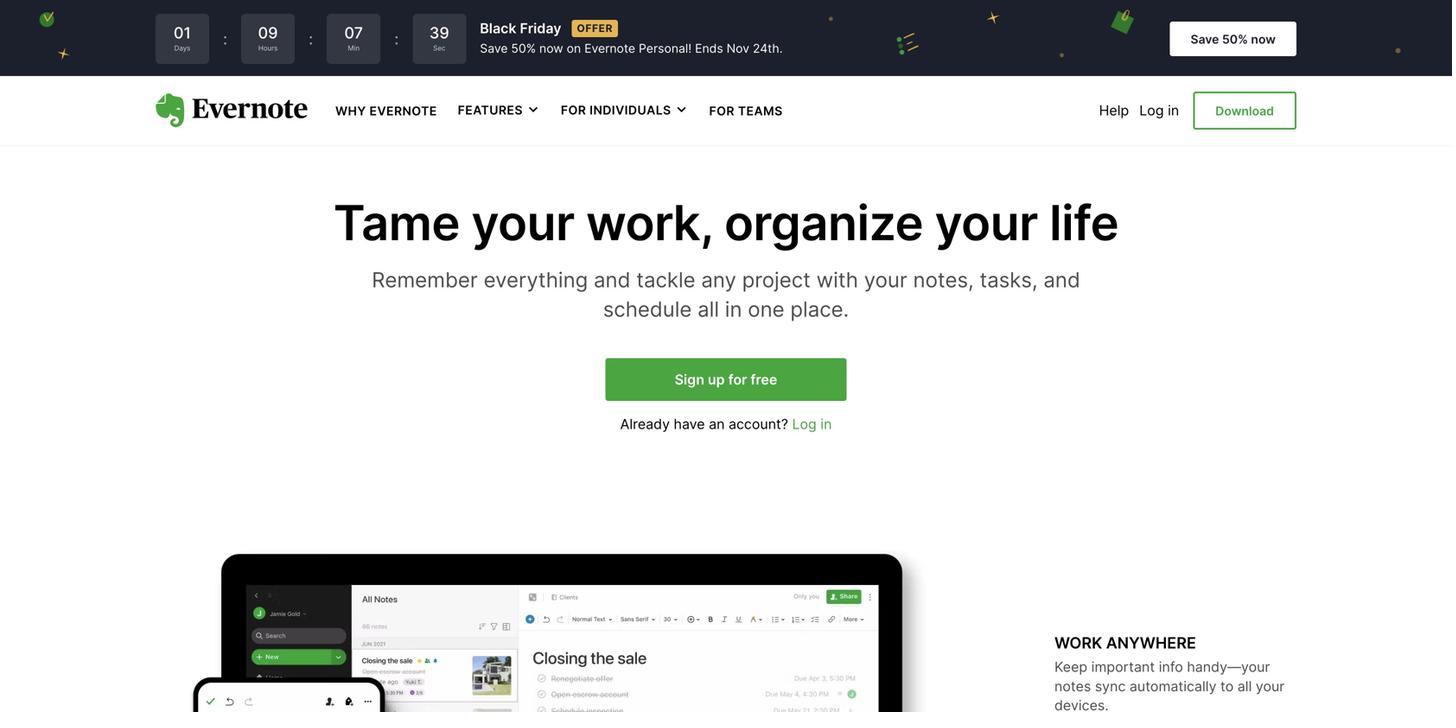 Task type: describe. For each thing, give the bounding box(es) containing it.
teams
[[738, 104, 783, 118]]

1 horizontal spatial log in link
[[1140, 102, 1180, 119]]

tackle
[[637, 267, 696, 293]]

remember everything and tackle any project with your notes, tasks, and schedule all in one place.
[[372, 267, 1081, 322]]

now for save 50% now
[[1252, 32, 1276, 47]]

your inside remember everything and tackle any project with your notes, tasks, and schedule all in one place.
[[864, 267, 908, 293]]

save 50% now link
[[1170, 22, 1297, 56]]

01
[[174, 24, 191, 43]]

days
[[174, 44, 191, 52]]

friday
[[520, 20, 562, 37]]

09
[[258, 24, 278, 43]]

notes
[[1055, 678, 1092, 695]]

0 horizontal spatial log
[[793, 416, 817, 433]]

remember
[[372, 267, 478, 293]]

important
[[1092, 659, 1155, 676]]

on
[[567, 41, 581, 56]]

50% for save 50% now
[[1223, 32, 1249, 47]]

50% for save 50% now on evernote personal! ends nov 24th.
[[511, 41, 536, 56]]

1 horizontal spatial evernote
[[585, 41, 636, 56]]

info
[[1159, 659, 1184, 676]]

tame
[[334, 193, 460, 252]]

min
[[348, 44, 360, 52]]

devices.
[[1055, 698, 1109, 713]]

an
[[709, 416, 725, 433]]

for for for teams
[[710, 104, 735, 118]]

hours
[[258, 44, 278, 52]]

ends
[[695, 41, 723, 56]]

0 horizontal spatial log in link
[[793, 416, 832, 433]]

help link
[[1100, 102, 1130, 119]]

work
[[1055, 634, 1103, 653]]

save for save 50% now
[[1191, 32, 1220, 47]]

work anywhere keep important info handy—your notes sync automatically to all your devices.
[[1055, 634, 1285, 713]]

07 min
[[344, 24, 363, 52]]

sec
[[433, 44, 446, 52]]

personal!
[[639, 41, 692, 56]]

work,
[[586, 193, 713, 252]]

to
[[1221, 678, 1234, 695]]

1 and from the left
[[594, 267, 631, 293]]

1 : from the left
[[223, 29, 228, 48]]

download link
[[1194, 92, 1297, 130]]

evernote logo image
[[156, 93, 308, 128]]

black friday
[[480, 20, 562, 37]]

your inside work anywhere keep important info handy—your notes sync automatically to all your devices.
[[1256, 678, 1285, 695]]

project
[[742, 267, 811, 293]]

already have an account? log in
[[620, 416, 832, 433]]

0 vertical spatial log
[[1140, 102, 1164, 119]]

tame your work, organize your life
[[334, 193, 1119, 252]]

evernote ui on desktop and mobile image
[[156, 545, 986, 713]]

39
[[430, 24, 449, 43]]

organize
[[725, 193, 924, 252]]

keep
[[1055, 659, 1088, 676]]

in inside remember everything and tackle any project with your notes, tasks, and schedule all in one place.
[[725, 296, 742, 322]]

07
[[344, 24, 363, 43]]

one
[[748, 296, 785, 322]]

already
[[620, 416, 670, 433]]

why
[[336, 104, 366, 118]]

life
[[1050, 193, 1119, 252]]

why evernote
[[336, 104, 437, 118]]

anywhere
[[1107, 634, 1197, 653]]

sign up for free link
[[606, 358, 847, 401]]



Task type: locate. For each thing, give the bounding box(es) containing it.
1 horizontal spatial for
[[710, 104, 735, 118]]

with
[[817, 267, 859, 293]]

in right the help link
[[1168, 102, 1180, 119]]

in down any
[[725, 296, 742, 322]]

log in
[[1140, 102, 1180, 119]]

everything
[[484, 267, 588, 293]]

features
[[458, 103, 523, 118]]

for individuals
[[561, 103, 671, 118]]

: right 01 days
[[223, 29, 228, 48]]

50% inside save 50% now link
[[1223, 32, 1249, 47]]

sign up for free
[[675, 371, 778, 388]]

sync
[[1095, 678, 1126, 695]]

features button
[[458, 102, 540, 119]]

log in link right the help link
[[1140, 102, 1180, 119]]

log in link right account?
[[793, 416, 832, 433]]

account?
[[729, 416, 789, 433]]

free
[[751, 371, 778, 388]]

schedule
[[603, 296, 692, 322]]

save
[[1191, 32, 1220, 47], [480, 41, 508, 56]]

1 horizontal spatial now
[[1252, 32, 1276, 47]]

notes,
[[914, 267, 974, 293]]

for teams
[[710, 104, 783, 118]]

0 horizontal spatial save
[[480, 41, 508, 56]]

1 vertical spatial all
[[1238, 678, 1252, 695]]

all down any
[[698, 296, 719, 322]]

sign
[[675, 371, 705, 388]]

0 horizontal spatial for
[[561, 103, 587, 118]]

for individuals button
[[561, 102, 689, 119]]

09 hours
[[258, 24, 278, 52]]

place.
[[791, 296, 849, 322]]

help
[[1100, 102, 1130, 119]]

now up download link
[[1252, 32, 1276, 47]]

and up schedule
[[594, 267, 631, 293]]

0 horizontal spatial and
[[594, 267, 631, 293]]

save up download link
[[1191, 32, 1220, 47]]

1 horizontal spatial save
[[1191, 32, 1220, 47]]

and
[[594, 267, 631, 293], [1044, 267, 1081, 293]]

1 horizontal spatial and
[[1044, 267, 1081, 293]]

your up tasks,
[[935, 193, 1038, 252]]

evernote
[[585, 41, 636, 56], [370, 104, 437, 118]]

:
[[223, 29, 228, 48], [309, 29, 313, 48], [394, 29, 399, 48]]

1 vertical spatial log in link
[[793, 416, 832, 433]]

any
[[702, 267, 737, 293]]

now left on
[[540, 41, 564, 56]]

50%
[[1223, 32, 1249, 47], [511, 41, 536, 56]]

handy—your
[[1188, 659, 1271, 676]]

2 horizontal spatial :
[[394, 29, 399, 48]]

1 horizontal spatial all
[[1238, 678, 1252, 695]]

0 vertical spatial in
[[1168, 102, 1180, 119]]

for for for individuals
[[561, 103, 587, 118]]

your up everything
[[472, 193, 575, 252]]

save down black
[[480, 41, 508, 56]]

0 vertical spatial evernote
[[585, 41, 636, 56]]

log right the help link
[[1140, 102, 1164, 119]]

for inside button
[[561, 103, 587, 118]]

your right to
[[1256, 678, 1285, 695]]

log in link
[[1140, 102, 1180, 119], [793, 416, 832, 433]]

0 vertical spatial all
[[698, 296, 719, 322]]

24th.
[[753, 41, 783, 56]]

your right with
[[864, 267, 908, 293]]

all right to
[[1238, 678, 1252, 695]]

1 vertical spatial evernote
[[370, 104, 437, 118]]

0 vertical spatial log in link
[[1140, 102, 1180, 119]]

evernote down offer
[[585, 41, 636, 56]]

nov
[[727, 41, 750, 56]]

0 horizontal spatial :
[[223, 29, 228, 48]]

black
[[480, 20, 517, 37]]

offer
[[577, 22, 613, 34]]

your
[[472, 193, 575, 252], [935, 193, 1038, 252], [864, 267, 908, 293], [1256, 678, 1285, 695]]

all inside work anywhere keep important info handy—your notes sync automatically to all your devices.
[[1238, 678, 1252, 695]]

automatically
[[1130, 678, 1217, 695]]

0 horizontal spatial now
[[540, 41, 564, 56]]

50% up download link
[[1223, 32, 1249, 47]]

individuals
[[590, 103, 671, 118]]

evernote inside why evernote link
[[370, 104, 437, 118]]

2 vertical spatial in
[[821, 416, 832, 433]]

for teams link
[[710, 102, 783, 119]]

1 horizontal spatial in
[[821, 416, 832, 433]]

1 vertical spatial in
[[725, 296, 742, 322]]

1 horizontal spatial 50%
[[1223, 32, 1249, 47]]

save 50% now on evernote personal! ends nov 24th.
[[480, 41, 783, 56]]

now
[[1252, 32, 1276, 47], [540, 41, 564, 56]]

log
[[1140, 102, 1164, 119], [793, 416, 817, 433]]

evernote right why
[[370, 104, 437, 118]]

and right tasks,
[[1044, 267, 1081, 293]]

0 horizontal spatial in
[[725, 296, 742, 322]]

: left 39 sec
[[394, 29, 399, 48]]

50% down black friday
[[511, 41, 536, 56]]

1 vertical spatial log
[[793, 416, 817, 433]]

now for save 50% now on evernote personal! ends nov 24th.
[[540, 41, 564, 56]]

2 : from the left
[[309, 29, 313, 48]]

save 50% now
[[1191, 32, 1276, 47]]

3 : from the left
[[394, 29, 399, 48]]

all
[[698, 296, 719, 322], [1238, 678, 1252, 695]]

save inside save 50% now link
[[1191, 32, 1220, 47]]

have
[[674, 416, 705, 433]]

in right account?
[[821, 416, 832, 433]]

save for save 50% now on evernote personal! ends nov 24th.
[[480, 41, 508, 56]]

for
[[561, 103, 587, 118], [710, 104, 735, 118]]

log right account?
[[793, 416, 817, 433]]

1 horizontal spatial :
[[309, 29, 313, 48]]

01 days
[[174, 24, 191, 52]]

39 sec
[[430, 24, 449, 52]]

2 and from the left
[[1044, 267, 1081, 293]]

tasks,
[[980, 267, 1038, 293]]

0 horizontal spatial all
[[698, 296, 719, 322]]

in
[[1168, 102, 1180, 119], [725, 296, 742, 322], [821, 416, 832, 433]]

up
[[708, 371, 725, 388]]

for left teams
[[710, 104, 735, 118]]

download
[[1216, 104, 1275, 118]]

0 horizontal spatial 50%
[[511, 41, 536, 56]]

for
[[729, 371, 747, 388]]

2 horizontal spatial in
[[1168, 102, 1180, 119]]

all inside remember everything and tackle any project with your notes, tasks, and schedule all in one place.
[[698, 296, 719, 322]]

1 horizontal spatial log
[[1140, 102, 1164, 119]]

why evernote link
[[336, 102, 437, 119]]

for left the individuals at the top
[[561, 103, 587, 118]]

0 horizontal spatial evernote
[[370, 104, 437, 118]]

: left 07 min
[[309, 29, 313, 48]]



Task type: vqa. For each thing, say whether or not it's contained in the screenshot.
bottommost THE EVERNOTE
yes



